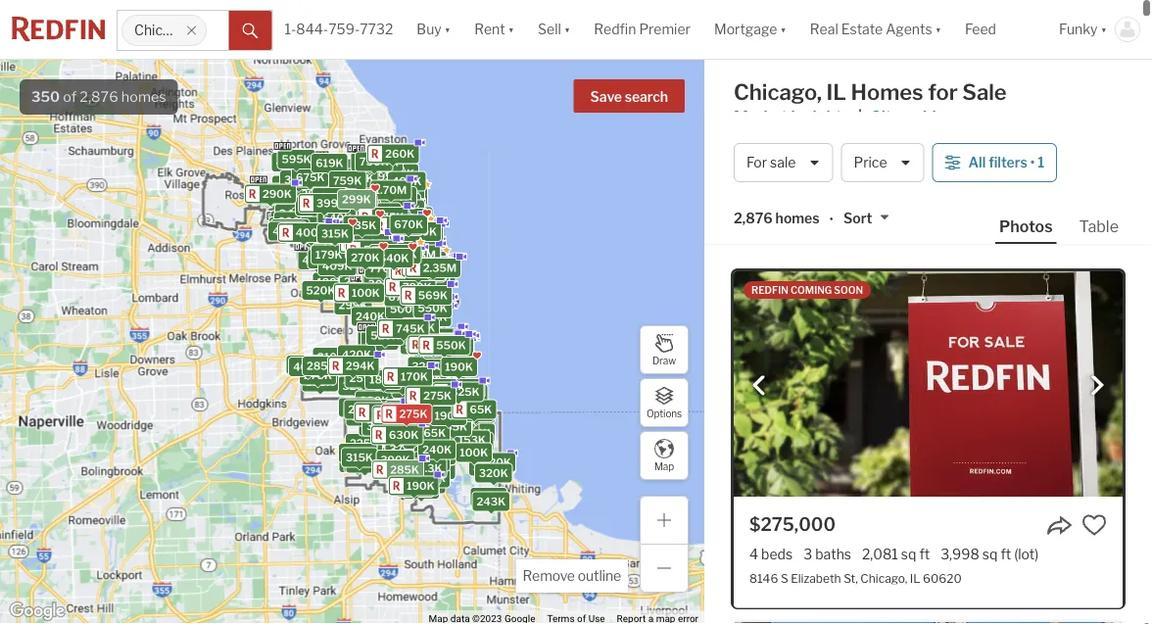 Task type: locate. For each thing, give the bounding box(es) containing it.
335k
[[301, 191, 330, 204], [347, 219, 376, 232], [429, 403, 458, 416]]

284k
[[430, 390, 460, 402], [422, 449, 451, 462]]

6 ▾ from the left
[[1101, 21, 1107, 38]]

750k up 95k
[[359, 155, 389, 168]]

mortgage ▾ button
[[714, 0, 786, 59]]

284k up 263k
[[430, 390, 460, 402]]

1 vertical spatial 360k
[[350, 410, 380, 423]]

▾ for sell ▾
[[564, 21, 570, 38]]

sq right 3,998
[[982, 546, 998, 562]]

185k down 294k at the bottom
[[369, 373, 397, 386]]

1.50m
[[388, 222, 420, 235], [399, 229, 432, 241], [409, 255, 442, 268], [409, 265, 441, 277], [410, 265, 443, 278]]

545k down 800k at the top
[[362, 260, 392, 272]]

save
[[590, 89, 622, 105]]

520k
[[275, 214, 304, 227], [306, 284, 335, 297]]

submit search image
[[242, 23, 258, 39]]

chicago, up market
[[734, 79, 822, 105]]

2
[[387, 190, 394, 203], [382, 225, 389, 237], [369, 268, 376, 281], [384, 270, 391, 282], [358, 285, 365, 297], [392, 299, 398, 312]]

1 horizontal spatial 950k
[[394, 288, 424, 301]]

420k up 535k
[[333, 197, 363, 210]]

619k
[[316, 157, 343, 169]]

0 vertical spatial 380k
[[391, 203, 420, 216]]

1 vertical spatial chicago,
[[860, 571, 907, 585]]

None search field
[[206, 11, 229, 50]]

325k down 215k
[[412, 360, 441, 373]]

3 ▾ from the left
[[564, 21, 570, 38]]

1 vertical spatial 185k
[[407, 483, 435, 496]]

175k up 80k
[[454, 382, 481, 395]]

▾ right mortgage
[[780, 21, 786, 38]]

0 vertical spatial 725k
[[350, 221, 379, 233]]

759k
[[333, 174, 362, 187]]

1 horizontal spatial 599k
[[394, 265, 424, 278]]

1 vertical spatial 545k
[[362, 260, 392, 272]]

• for all filters • 1
[[1030, 154, 1035, 171]]

2 sq from the left
[[982, 546, 998, 562]]

950k up 425k
[[357, 219, 387, 232]]

1 vertical spatial 480k
[[275, 223, 305, 235]]

153k
[[458, 433, 486, 446]]

2 vertical spatial 650k
[[379, 254, 409, 267]]

949k
[[413, 255, 443, 268]]

116k
[[409, 405, 435, 418]]

549k
[[342, 200, 371, 213]]

595k up 519k
[[296, 211, 326, 224]]

265k
[[417, 426, 446, 439]]

redfin premier button
[[582, 0, 702, 59]]

475k
[[345, 172, 374, 184], [296, 183, 325, 196]]

2 horizontal spatial 3
[[803, 546, 812, 562]]

▾ right rent at top left
[[508, 21, 514, 38]]

3 down 1.30m
[[384, 269, 391, 282]]

1 vertical spatial 150k
[[415, 370, 442, 383]]

google image
[[5, 599, 70, 624]]

570k
[[361, 165, 390, 178], [395, 212, 424, 224], [396, 267, 425, 279], [410, 293, 439, 306]]

599k down 680k
[[394, 265, 424, 278]]

65k
[[470, 403, 492, 416]]

200k up 295k
[[335, 256, 365, 269]]

120k
[[413, 432, 440, 444]]

580k down 519k
[[312, 253, 342, 266]]

0 vertical spatial 310k
[[311, 231, 338, 244]]

0 vertical spatial 950k
[[357, 219, 387, 232]]

insights
[[791, 107, 850, 126]]

284k up "77.5k"
[[422, 449, 451, 462]]

195k
[[377, 403, 405, 415]]

2 vertical spatial 200k
[[375, 459, 404, 471]]

1 horizontal spatial 380k
[[350, 260, 380, 272]]

2,876
[[80, 88, 118, 105], [734, 210, 773, 227]]

1-844-759-7732
[[285, 21, 393, 38]]

1 horizontal spatial 580k
[[363, 243, 393, 256]]

0 vertical spatial 340k
[[325, 193, 355, 206]]

0 horizontal spatial 320k
[[350, 457, 380, 470]]

259k up 396k
[[424, 382, 453, 395]]

310k
[[311, 231, 338, 244], [317, 351, 345, 363]]

1 vertical spatial 650k
[[378, 217, 408, 230]]

625k
[[416, 260, 445, 273], [425, 337, 454, 350]]

1 vertical spatial 175k
[[462, 436, 489, 449]]

2 vertical spatial 260k
[[393, 466, 423, 479]]

259k up 195k
[[349, 372, 378, 384]]

3.95m
[[411, 260, 445, 273]]

580k down the 745k
[[404, 338, 434, 351]]

0 vertical spatial il
[[826, 79, 846, 105]]

99.9k
[[407, 433, 440, 446]]

ft left the (lot)
[[1001, 546, 1011, 562]]

1 sq from the left
[[901, 546, 916, 562]]

250k down '409k'
[[330, 274, 359, 287]]

1 horizontal spatial 185k
[[407, 483, 435, 496]]

1 vertical spatial 130k
[[395, 467, 423, 479]]

340k up 540k
[[325, 193, 355, 206]]

750k down the 890k
[[371, 241, 400, 254]]

275k
[[304, 369, 332, 381], [423, 389, 452, 402], [399, 408, 428, 420], [403, 439, 431, 452]]

1 horizontal spatial •
[[1030, 154, 1035, 171]]

330k up 163k
[[360, 394, 389, 407]]

0 vertical spatial 49k
[[384, 389, 406, 401]]

475k down 619k
[[296, 183, 325, 196]]

79.9k
[[350, 286, 382, 299]]

2,876 down for
[[734, 210, 773, 227]]

1 horizontal spatial 395k
[[421, 397, 450, 410]]

204k
[[357, 185, 387, 198]]

draw button
[[640, 325, 689, 374]]

270k up 79k
[[421, 435, 450, 447]]

2 vertical spatial 420k
[[342, 348, 371, 361]]

899k
[[407, 246, 437, 259]]

map region
[[0, 0, 740, 624]]

415k
[[289, 194, 317, 207]]

250k down 153k at the bottom of page
[[478, 458, 507, 471]]

0 horizontal spatial sq
[[901, 546, 916, 562]]

200k
[[257, 189, 286, 202], [335, 256, 365, 269], [375, 459, 404, 471]]

• inside 2,876 homes •
[[829, 211, 834, 228]]

2.70m
[[410, 261, 444, 274]]

299k down 79.9k
[[338, 299, 368, 312]]

475k up 204k
[[345, 172, 374, 184]]

0 horizontal spatial 335k
[[301, 191, 330, 204]]

0 horizontal spatial homes
[[121, 88, 166, 105]]

599k up 924k
[[343, 225, 372, 238]]

485k
[[412, 249, 442, 262]]

150k up 294k at the bottom
[[362, 333, 390, 345]]

380k down 534k
[[391, 203, 420, 216]]

0 vertical spatial 315k
[[321, 227, 349, 240]]

299k
[[342, 193, 371, 206], [338, 299, 368, 312]]

155k
[[395, 404, 422, 417]]

1 vertical spatial 420k
[[368, 282, 397, 294]]

340k up '455k'
[[279, 207, 309, 220]]

1 ▾ from the left
[[444, 21, 451, 38]]

all
[[968, 154, 986, 171]]

310k up 179k at the left
[[311, 231, 338, 244]]

0 vertical spatial 420k
[[333, 197, 363, 210]]

sq right 2,081
[[901, 546, 916, 562]]

0 vertical spatial 849k
[[387, 248, 417, 260]]

1 vertical spatial 950k
[[394, 288, 424, 301]]

455k
[[273, 220, 303, 233]]

1 vertical spatial 2,876
[[734, 210, 773, 227]]

1 vertical spatial 199k
[[410, 432, 437, 445]]

675k up 450k
[[388, 290, 417, 303]]

0 horizontal spatial 340k
[[279, 207, 309, 220]]

2,876 right of
[[80, 88, 118, 105]]

150k down 460k
[[415, 370, 442, 383]]

150k
[[362, 333, 390, 345], [415, 370, 442, 383]]

0 horizontal spatial 640k
[[300, 200, 330, 213]]

35k
[[441, 348, 463, 361]]

580k up 770k
[[363, 243, 393, 256]]

310k up 186k
[[317, 351, 345, 363]]

250k
[[330, 274, 359, 287], [348, 403, 377, 416], [478, 458, 507, 471]]

1 ft from the left
[[919, 546, 930, 562]]

photo of 8034 s california ave, chicago, il 60652 image
[[734, 622, 1123, 624]]

500k up 1.70m
[[384, 167, 415, 180]]

200k down 345k
[[257, 189, 286, 202]]

il left 60620
[[910, 571, 920, 585]]

0 vertical spatial 850k
[[319, 162, 349, 175]]

170k up "217k"
[[401, 370, 428, 383]]

• left sort on the top right of the page
[[829, 211, 834, 228]]

320k
[[350, 457, 380, 470], [479, 467, 508, 480]]

homes down for sale button
[[775, 210, 820, 227]]

0 horizontal spatial •
[[829, 211, 834, 228]]

380k
[[391, 203, 420, 216], [350, 260, 380, 272], [291, 359, 320, 371]]

0 horizontal spatial il
[[826, 79, 846, 105]]

▾ right 'funky'
[[1101, 21, 1107, 38]]

real estate agents ▾ button
[[798, 0, 953, 59]]

0 vertical spatial 599k
[[343, 225, 372, 238]]

49k up 195k
[[384, 389, 406, 401]]

420k down 770k
[[368, 282, 397, 294]]

1 horizontal spatial 725k
[[396, 268, 424, 281]]

2 ▾ from the left
[[508, 21, 514, 38]]

1.20m
[[411, 261, 443, 274]]

▾ right buy
[[444, 21, 451, 38]]

0 vertical spatial chicago,
[[734, 79, 822, 105]]

0 vertical spatial 299k
[[342, 193, 371, 206]]

2,876 inside 2,876 homes •
[[734, 210, 773, 227]]

0 vertical spatial 270k
[[355, 155, 384, 168]]

380k up 295k
[[350, 260, 380, 272]]

0 vertical spatial •
[[1030, 154, 1035, 171]]

425k
[[354, 234, 383, 247]]

1 vertical spatial 625k
[[425, 337, 454, 350]]

0 vertical spatial 225k
[[385, 413, 414, 426]]

190k down 279k
[[445, 360, 473, 373]]

295k
[[344, 275, 373, 288]]

0 horizontal spatial 200k
[[257, 189, 286, 202]]

2 units
[[387, 190, 423, 203], [382, 225, 418, 237], [369, 268, 405, 281], [384, 270, 420, 282], [358, 285, 394, 297], [392, 299, 428, 312]]

185k down 160k
[[407, 483, 435, 496]]

0 horizontal spatial 475k
[[296, 183, 325, 196]]

0 vertical spatial 480k
[[276, 156, 306, 169]]

guide
[[904, 107, 945, 126]]

500k up 295k
[[326, 259, 356, 271]]

1 vertical spatial 299k
[[338, 299, 368, 312]]

380k up 186k
[[291, 359, 320, 371]]

1 vertical spatial 335k
[[347, 219, 376, 232]]

remove
[[523, 568, 575, 584]]

0 vertical spatial 395k
[[304, 220, 334, 233]]

409k
[[322, 260, 352, 272]]

1 vertical spatial 225k
[[350, 437, 378, 450]]

595k up 345k
[[282, 153, 311, 166]]

540k
[[322, 212, 352, 224]]

il up insights
[[826, 79, 846, 105]]

995k
[[393, 245, 422, 257]]

545k up "389k"
[[345, 173, 375, 186]]

270k up 95k
[[355, 155, 384, 168]]

270k down 710k
[[351, 251, 380, 264]]

1-
[[285, 21, 296, 38]]

100k down 770k
[[352, 287, 380, 299]]

330k
[[309, 358, 339, 370], [360, 394, 389, 407], [343, 401, 372, 414]]

595k down 569k
[[418, 310, 447, 323]]

ft up 60620
[[919, 546, 930, 562]]

sort
[[843, 210, 872, 227]]

1 horizontal spatial sq
[[982, 546, 998, 562]]

270k
[[355, 155, 384, 168], [351, 251, 380, 264], [421, 435, 450, 447]]

190k down 165k
[[407, 480, 435, 492]]

1.10m
[[382, 210, 413, 222], [375, 256, 406, 269]]

il
[[826, 79, 846, 105], [910, 571, 920, 585]]

0 horizontal spatial 199k
[[317, 276, 345, 289]]

chicago, inside chicago, il homes for sale market insights | city guide
[[734, 79, 822, 105]]

100k down 153k at the bottom of page
[[460, 446, 488, 459]]

175k down "69.9k" at the bottom left of page
[[462, 436, 489, 449]]

1 horizontal spatial 340k
[[325, 193, 355, 206]]

4 ▾ from the left
[[780, 21, 786, 38]]

170k up 116k
[[417, 389, 444, 402]]

homes down chicago
[[121, 88, 166, 105]]

1 horizontal spatial 850k
[[350, 235, 380, 248]]

199k
[[317, 276, 345, 289], [410, 432, 437, 445]]

69.2k
[[393, 440, 425, 453]]

759-
[[328, 21, 360, 38]]

750k up 1.85m
[[408, 226, 437, 238]]

• inside button
[[1030, 154, 1035, 171]]

675k down 800k at the top
[[368, 265, 397, 277]]

8146
[[749, 571, 778, 585]]

360k up 179k at the left
[[321, 234, 350, 247]]

725k up 425k
[[350, 221, 379, 233]]

359k
[[416, 436, 446, 449]]

49k down 80k
[[443, 423, 466, 436]]

0 horizontal spatial chicago,
[[734, 79, 822, 105]]

1 vertical spatial 284k
[[422, 449, 451, 462]]

100k down 359k
[[424, 449, 452, 461]]

450k
[[396, 318, 426, 331]]

599k
[[343, 225, 372, 238], [394, 265, 424, 278], [437, 359, 466, 372]]

240k
[[284, 171, 313, 184], [258, 187, 287, 199], [356, 310, 385, 323], [390, 404, 419, 417], [381, 410, 410, 422], [422, 443, 452, 456], [482, 457, 511, 470], [473, 460, 503, 473]]

315k
[[321, 227, 349, 240], [409, 393, 437, 406], [346, 451, 373, 464]]

2 vertical spatial 849k
[[391, 290, 420, 303]]

600k
[[337, 201, 367, 214], [401, 218, 432, 231], [347, 242, 377, 255], [356, 244, 387, 256]]

sale
[[770, 154, 796, 171]]

sell ▾
[[538, 21, 570, 38]]

729k
[[441, 340, 469, 353]]

0 horizontal spatial 49k
[[384, 389, 406, 401]]

950k up 639k
[[394, 288, 424, 301]]

3 baths
[[803, 546, 851, 562]]

1 horizontal spatial 49k
[[443, 423, 466, 436]]

2 ft from the left
[[1001, 546, 1011, 562]]

1 horizontal spatial 320k
[[479, 467, 508, 480]]

44.9k
[[412, 457, 445, 470]]

3.30m
[[401, 232, 435, 245]]

▾ right agents
[[935, 21, 941, 38]]

table button
[[1075, 216, 1123, 242]]

725k up 799k
[[396, 268, 424, 281]]

il inside chicago, il homes for sale market insights | city guide
[[826, 79, 846, 105]]

160k
[[408, 469, 436, 481]]

0 vertical spatial 335k
[[301, 191, 330, 204]]

200k down 375k
[[375, 459, 404, 471]]

5 ▾ from the left
[[935, 21, 941, 38]]

1 vertical spatial 640k
[[379, 252, 409, 265]]

▾ right 'sell'
[[564, 21, 570, 38]]

710k
[[358, 237, 385, 250]]

250k left 163k
[[348, 403, 377, 416]]

360k
[[321, 234, 350, 247], [350, 410, 380, 423]]

2 horizontal spatial 599k
[[437, 359, 466, 372]]

525k down 204k
[[347, 202, 376, 215]]

500k up 450k
[[390, 303, 420, 315]]

0 horizontal spatial 725k
[[350, 221, 379, 233]]

1.90m
[[406, 229, 439, 242]]

190k down 396k
[[435, 409, 463, 422]]

77.5k
[[420, 463, 451, 476]]

buy ▾ button
[[417, 0, 451, 59]]

1 horizontal spatial 520k
[[306, 284, 335, 297]]

• left the 1 at the right
[[1030, 154, 1035, 171]]

map
[[654, 461, 674, 472]]

420k down 529k at the bottom left of the page
[[342, 348, 371, 361]]

1 horizontal spatial il
[[910, 571, 920, 585]]

0 vertical spatial 250k
[[330, 274, 359, 287]]



Task type: vqa. For each thing, say whether or not it's contained in the screenshot.
"redfin" for Redfin Homebuyer Demand Index (seasonally adjusted)
no



Task type: describe. For each thing, give the bounding box(es) containing it.
630k
[[389, 429, 419, 442]]

2 vertical spatial 480k
[[419, 344, 449, 357]]

1 horizontal spatial 100k
[[424, 449, 452, 461]]

329k
[[476, 459, 505, 472]]

city
[[870, 107, 901, 126]]

chicago, il homes for sale market insights | city guide
[[734, 79, 1007, 126]]

499k
[[392, 175, 422, 187]]

890k
[[377, 228, 407, 241]]

0 horizontal spatial 150k
[[362, 333, 390, 345]]

1 vertical spatial 310k
[[317, 351, 345, 363]]

homes inside 2,876 homes •
[[775, 210, 820, 227]]

280k
[[278, 215, 308, 228]]

0 horizontal spatial 580k
[[312, 253, 342, 266]]

2 vertical spatial 380k
[[291, 359, 320, 371]]

real estate agents ▾
[[810, 21, 941, 38]]

sell ▾ button
[[526, 0, 582, 59]]

375k
[[389, 443, 418, 455]]

2 vertical spatial 190k
[[407, 480, 435, 492]]

market
[[734, 107, 788, 126]]

1 vertical spatial 595k
[[296, 211, 326, 224]]

for sale button
[[734, 143, 833, 182]]

photos
[[999, 216, 1053, 236]]

2 vertical spatial 250k
[[478, 458, 507, 471]]

770k
[[369, 262, 398, 275]]

263k
[[418, 412, 447, 425]]

market insights link
[[704, 105, 850, 128]]

519k
[[298, 227, 325, 240]]

funky ▾
[[1059, 21, 1107, 38]]

1 vertical spatial 725k
[[396, 268, 424, 281]]

2 vertical spatial 189k
[[418, 471, 446, 484]]

0 vertical spatial 1.25m
[[374, 213, 406, 226]]

1-844-759-7732 link
[[285, 21, 393, 38]]

695k
[[410, 251, 440, 264]]

389k
[[343, 197, 373, 210]]

redfin
[[751, 284, 788, 296]]

2.45m
[[420, 261, 453, 274]]

0 vertical spatial 130k
[[419, 397, 447, 409]]

330k up 186k
[[309, 358, 339, 370]]

330k left 195k
[[343, 401, 372, 414]]

1 vertical spatial 260k
[[461, 407, 491, 420]]

79.3k
[[411, 462, 442, 475]]

1 vertical spatial 190k
[[435, 409, 463, 422]]

1.38m
[[411, 252, 443, 265]]

1 horizontal spatial 259k
[[424, 382, 453, 395]]

0 horizontal spatial 950k
[[357, 219, 387, 232]]

ft for 3,998 sq ft (lot)
[[1001, 546, 1011, 562]]

1 vertical spatial 189k
[[412, 431, 439, 444]]

74.9k
[[396, 382, 428, 395]]

filters
[[989, 154, 1027, 171]]

675k up 415k
[[296, 171, 325, 184]]

1 vertical spatial 1.25m
[[400, 251, 432, 263]]

0 horizontal spatial 100k
[[352, 287, 380, 299]]

530k
[[293, 221, 323, 234]]

325k up 80k
[[451, 385, 480, 398]]

buy
[[417, 21, 441, 38]]

▾ for rent ▾
[[508, 21, 514, 38]]

365k
[[438, 414, 468, 427]]

350
[[31, 88, 60, 105]]

▾ for mortgage ▾
[[780, 21, 786, 38]]

1 vertical spatial 170k
[[417, 389, 444, 402]]

all filters • 1 button
[[932, 143, 1057, 182]]

2 vertical spatial 599k
[[437, 359, 466, 372]]

2 horizontal spatial 200k
[[375, 459, 404, 471]]

525k down '1.06m'
[[368, 206, 397, 219]]

redfin premier
[[594, 21, 691, 38]]

0 vertical spatial 189k
[[406, 406, 433, 419]]

photos button
[[995, 216, 1075, 244]]

|
[[858, 107, 862, 126]]

570k up the 685k
[[395, 212, 424, 224]]

1 horizontal spatial chicago,
[[860, 571, 907, 585]]

rent ▾ button
[[474, 0, 514, 59]]

price
[[854, 154, 887, 171]]

1 vertical spatial 315k
[[409, 393, 437, 406]]

ft for 2,081 sq ft
[[919, 546, 930, 562]]

184k
[[484, 458, 512, 470]]

2 vertical spatial 750k
[[371, 241, 400, 254]]

1 vertical spatial 270k
[[351, 251, 380, 264]]

2 vertical spatial 595k
[[418, 310, 447, 323]]

0 vertical spatial 199k
[[317, 276, 345, 289]]

0 vertical spatial 190k
[[445, 360, 473, 373]]

s
[[781, 571, 788, 585]]

570k down the 2.00m
[[410, 293, 439, 306]]

▾ for buy ▾
[[444, 21, 451, 38]]

2 vertical spatial 180k
[[475, 491, 503, 504]]

0 horizontal spatial 259k
[[349, 372, 378, 384]]

1.85m
[[400, 239, 432, 252]]

2 horizontal spatial 100k
[[460, 446, 488, 459]]

439k
[[273, 225, 302, 238]]

0 vertical spatial 650k
[[383, 190, 413, 203]]

0 vertical spatial 360k
[[321, 234, 350, 247]]

405k
[[293, 360, 323, 373]]

table
[[1079, 216, 1119, 236]]

1 horizontal spatial 335k
[[347, 219, 376, 232]]

1 horizontal spatial 200k
[[335, 256, 365, 269]]

69.9k
[[456, 420, 488, 432]]

45k
[[419, 478, 441, 490]]

1 vertical spatial 49k
[[443, 423, 466, 436]]

agents
[[886, 21, 932, 38]]

800k
[[373, 246, 403, 259]]

2 horizontal spatial 335k
[[429, 403, 458, 416]]

remove chicago image
[[186, 24, 197, 36]]

460k
[[428, 357, 458, 369]]

favorite button image
[[1081, 513, 1107, 538]]

0 vertical spatial 545k
[[345, 173, 375, 186]]

1 vertical spatial 340k
[[279, 207, 309, 220]]

0 horizontal spatial 2,876
[[80, 88, 118, 105]]

mortgage ▾ button
[[702, 0, 798, 59]]

500k up the 685k
[[398, 210, 429, 223]]

345k
[[284, 173, 314, 186]]

0 vertical spatial 520k
[[275, 214, 304, 227]]

3.50m
[[408, 256, 443, 269]]

0 vertical spatial homes
[[121, 88, 166, 105]]

1 vertical spatial 520k
[[306, 284, 335, 297]]

0 vertical spatial 750k
[[359, 155, 389, 168]]

next button image
[[1087, 375, 1107, 395]]

95k
[[378, 170, 400, 183]]

sq for 2,081
[[901, 546, 916, 562]]

of
[[63, 88, 77, 105]]

924k
[[354, 240, 383, 253]]

remove outline button
[[516, 559, 628, 593]]

1.06m
[[364, 188, 397, 201]]

570k up 799k
[[396, 267, 425, 279]]

search
[[625, 89, 668, 105]]

1 horizontal spatial 475k
[[345, 172, 374, 184]]

0 vertical spatial 1.10m
[[382, 210, 413, 222]]

0 vertical spatial 175k
[[454, 382, 481, 395]]

8146 s elizabeth st, chicago, il 60620
[[749, 571, 962, 585]]

1 horizontal spatial 3
[[405, 266, 412, 279]]

1 vertical spatial 599k
[[394, 265, 424, 278]]

save search
[[590, 89, 668, 105]]

sell ▾ button
[[538, 0, 570, 59]]

2 vertical spatial 315k
[[346, 451, 373, 464]]

$275,000
[[749, 513, 836, 535]]

1.30m
[[386, 252, 418, 265]]

1 horizontal spatial 150k
[[415, 370, 442, 383]]

sq for 3,998
[[982, 546, 998, 562]]

previous button image
[[749, 375, 769, 395]]

844-
[[296, 21, 328, 38]]

1 vertical spatial 849k
[[366, 277, 396, 290]]

1 vertical spatial 250k
[[348, 403, 377, 416]]

photo of 8146 s elizabeth st, chicago, il 60620 image
[[734, 271, 1123, 497]]

2 horizontal spatial 580k
[[404, 338, 434, 351]]

570k up 204k
[[361, 165, 390, 178]]

639k
[[416, 302, 445, 315]]

• for 2,876 homes •
[[829, 211, 834, 228]]

1 vertical spatial 1.10m
[[375, 256, 406, 269]]

0 vertical spatial 260k
[[385, 147, 415, 160]]

elizabeth
[[791, 571, 841, 585]]

▾ for funky ▾
[[1101, 21, 1107, 38]]

325k down 294k at the bottom
[[342, 380, 371, 393]]

0 vertical spatial 170k
[[401, 370, 428, 383]]

1 vertical spatial 380k
[[350, 260, 380, 272]]

2.00m
[[416, 270, 451, 283]]

map button
[[640, 431, 689, 480]]

0 vertical spatial 595k
[[282, 153, 311, 166]]

0 vertical spatial 180k
[[440, 415, 468, 428]]

0 vertical spatial 625k
[[416, 260, 445, 273]]

2,081
[[862, 546, 898, 562]]

sale
[[962, 79, 1007, 105]]

rent ▾ button
[[463, 0, 526, 59]]

real estate agents ▾ link
[[810, 0, 941, 59]]

3,998
[[941, 546, 979, 562]]

140k
[[395, 419, 423, 432]]

325k up 95k
[[372, 147, 401, 160]]

0 vertical spatial 284k
[[430, 390, 460, 402]]

529k
[[370, 329, 400, 342]]

favorite button checkbox
[[1081, 513, 1107, 538]]

780k
[[429, 332, 458, 344]]

325k down 255k
[[426, 353, 455, 366]]

remove outline
[[523, 568, 621, 584]]

1 vertical spatial 180k
[[418, 455, 446, 468]]

baths
[[815, 546, 851, 562]]

179k
[[315, 248, 342, 261]]

1 vertical spatial 750k
[[408, 226, 437, 238]]

0 horizontal spatial 395k
[[304, 220, 334, 233]]

1 vertical spatial 850k
[[350, 235, 380, 248]]

846k
[[394, 229, 423, 242]]

675k up '409k'
[[329, 238, 358, 250]]

297k
[[424, 337, 453, 350]]

feed
[[965, 21, 996, 38]]

163k
[[379, 412, 407, 425]]



